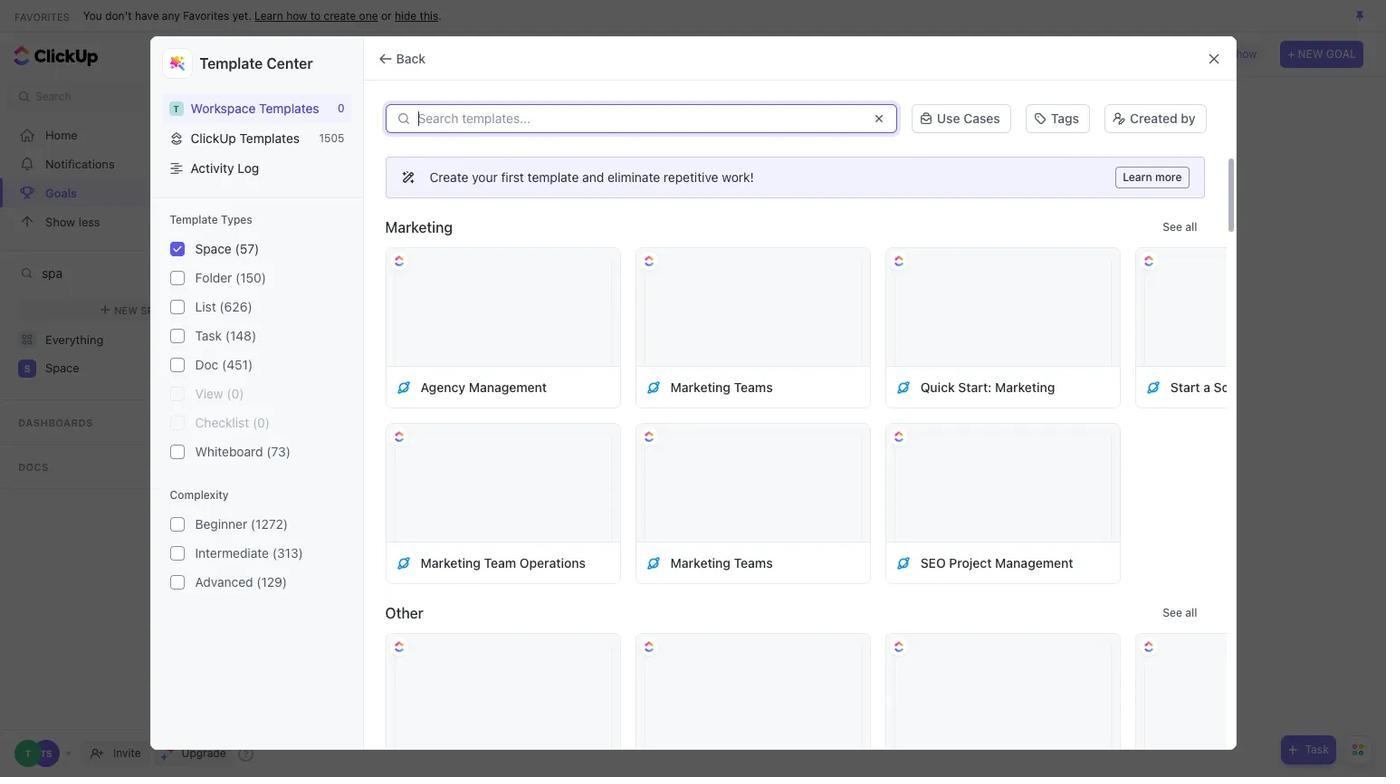 Task type: describe. For each thing, give the bounding box(es) containing it.
home
[[45, 127, 78, 142]]

1 horizontal spatial new
[[1298, 47, 1324, 61]]

or
[[381, 9, 392, 22]]

advanced
[[195, 574, 253, 590]]

(129)
[[257, 574, 287, 590]]

(313)
[[272, 545, 303, 561]]

a
[[1204, 379, 1211, 394]]

all for other
[[1186, 606, 1198, 619]]

use cases button
[[912, 104, 1011, 133]]

task for task (148)
[[195, 328, 222, 343]]

space (57)
[[195, 241, 259, 256]]

1 horizontal spatial management
[[995, 555, 1074, 570]]

of
[[1030, 509, 1044, 528]]

1 horizontal spatial favorites
[[183, 9, 229, 22]]

by
[[1181, 110, 1196, 126]]

don't
[[105, 9, 132, 22]]

see for other
[[1163, 606, 1183, 619]]

(1272)
[[251, 516, 288, 532]]

your
[[472, 169, 498, 185]]

.
[[439, 9, 442, 22]]

social
[[1214, 379, 1250, 394]]

use cases button
[[905, 102, 1019, 135]]

learn how to create one link
[[255, 9, 378, 22]]

intermediate (313)
[[195, 545, 303, 561]]

checklist
[[195, 415, 249, 430]]

new inside sidebar navigation
[[114, 304, 138, 316]]

create for to
[[324, 9, 356, 22]]

goals up the seo
[[928, 509, 969, 528]]

see all button for marketing
[[1156, 216, 1205, 238]]

teams for seo
[[734, 555, 773, 570]]

1505
[[319, 131, 345, 145]]

beginner (1272)
[[195, 516, 288, 532]]

activity
[[191, 160, 234, 176]]

types
[[221, 213, 253, 226]]

see all button for other
[[1156, 602, 1205, 624]]

space for space
[[45, 361, 79, 375]]

template types
[[170, 213, 253, 226]]

tags
[[1051, 110, 1080, 126]]

+ new goal
[[1288, 47, 1357, 61]]

list (626)
[[195, 299, 252, 314]]

in
[[663, 509, 675, 528]]

beginner
[[195, 516, 247, 532]]

everything link
[[0, 325, 274, 354]]

0 vertical spatial management
[[469, 379, 547, 394]]

1 vertical spatial space
[[141, 304, 173, 316]]

cases
[[964, 110, 1001, 126]]

see for marketing
[[1163, 220, 1183, 234]]

templates for workspace templates
[[259, 101, 319, 116]]

template for template center
[[200, 55, 263, 72]]

your
[[555, 509, 588, 528]]

0 horizontal spatial learn
[[255, 9, 283, 22]]

new space
[[114, 304, 173, 316]]

workspace templates
[[191, 101, 319, 116]]

operations
[[520, 555, 586, 570]]

list
[[195, 299, 216, 314]]

Search templates... text field
[[418, 111, 861, 126]]

one
[[359, 9, 378, 22]]

any
[[162, 9, 180, 22]]

project
[[949, 555, 992, 570]]

activity log
[[191, 160, 259, 176]]

back button
[[371, 44, 437, 73]]

⌘k
[[235, 90, 252, 103]]

doc (451)
[[195, 357, 253, 372]]

eliminate
[[608, 169, 660, 185]]

template center
[[200, 55, 313, 72]]

view (0)
[[195, 386, 244, 401]]

can
[[815, 509, 841, 528]]

1 vertical spatial you
[[784, 509, 811, 528]]

advanced (129)
[[195, 574, 287, 590]]

space for space (57)
[[195, 241, 232, 256]]

template for template types
[[170, 213, 218, 226]]

created by button
[[1105, 104, 1207, 133]]

0 horizontal spatial favorites
[[14, 10, 70, 22]]

created by button
[[1098, 102, 1214, 135]]

seo project management
[[921, 555, 1074, 570]]

quick start: marketing
[[921, 379, 1056, 394]]

(0) for checklist (0)
[[253, 415, 270, 430]]

docs
[[18, 461, 49, 473]]

start a social media marketing agen
[[1171, 379, 1387, 394]]

show less
[[45, 214, 100, 229]]

more
[[1156, 170, 1182, 184]]

sidebar navigation
[[0, 33, 274, 777]]

yet.
[[232, 9, 252, 22]]

Intermediate (313) checkbox
[[170, 546, 184, 561]]

hide
[[395, 9, 417, 22]]

also
[[845, 509, 874, 528]]

template
[[528, 169, 579, 185]]

(73)
[[267, 444, 291, 459]]

upgrade link
[[154, 741, 233, 766]]

learn inside learn more "link"
[[1123, 170, 1153, 184]]

show inside sidebar navigation
[[45, 214, 75, 229]]

above.
[[732, 509, 780, 528]]

whiteboard
[[195, 444, 263, 459]]

goals left "are"
[[591, 509, 632, 528]]

tags button
[[1026, 104, 1090, 133]]



Task type: locate. For each thing, give the bounding box(es) containing it.
1 horizontal spatial task
[[1305, 743, 1330, 756]]

view
[[195, 386, 223, 401]]

management right agency
[[469, 379, 547, 394]]

how
[[286, 9, 307, 22]]

see all for other
[[1163, 606, 1198, 619]]

2 vertical spatial space
[[45, 361, 79, 375]]

1 vertical spatial management
[[995, 555, 1074, 570]]

folders
[[679, 509, 729, 528]]

1 vertical spatial see all button
[[1156, 602, 1205, 624]]

template
[[200, 55, 263, 72], [170, 213, 218, 226]]

favorites right the any
[[183, 9, 229, 22]]

complexity
[[170, 488, 229, 502]]

1 horizontal spatial learn
[[1123, 170, 1153, 184]]

0 horizontal spatial create
[[324, 9, 356, 22]]

0 vertical spatial template
[[200, 55, 263, 72]]

less
[[79, 214, 100, 229]]

(451)
[[222, 357, 253, 372]]

space up folder
[[195, 241, 232, 256]]

management down of
[[995, 555, 1074, 570]]

invite
[[113, 746, 141, 760]]

templates
[[259, 101, 319, 116], [240, 130, 300, 146]]

workspace
[[191, 101, 256, 116]]

2 see all from the top
[[1163, 606, 1198, 619]]

create
[[430, 169, 469, 185]]

are
[[636, 509, 659, 528]]

create your first template and eliminate repetitive work!
[[430, 169, 754, 185]]

(0)
[[227, 386, 244, 401], [253, 415, 270, 430]]

outside
[[972, 509, 1026, 528]]

activity log button
[[162, 153, 352, 183]]

checklist (0)
[[195, 415, 270, 430]]

you don't have any favorites yet. learn how to create one or hide this .
[[83, 9, 442, 22]]

0 vertical spatial see all button
[[1156, 216, 1205, 238]]

1 all from the top
[[1186, 220, 1198, 234]]

home link
[[0, 120, 274, 149]]

favorites
[[183, 9, 229, 22], [14, 10, 70, 22]]

upgrade
[[182, 746, 226, 760]]

template left types
[[170, 213, 218, 226]]

hide this link
[[395, 9, 439, 22]]

teams for quick
[[734, 379, 773, 394]]

you
[[83, 9, 102, 22], [784, 509, 811, 528]]

space down everything
[[45, 361, 79, 375]]

work!
[[722, 169, 754, 185]]

archived: show
[[1178, 47, 1257, 61]]

(0) right the view
[[227, 386, 244, 401]]

you left can
[[784, 509, 811, 528]]

2 horizontal spatial space
[[195, 241, 232, 256]]

new up 'everything' link
[[114, 304, 138, 316]]

2 teams from the top
[[734, 555, 773, 570]]

space inside the space link
[[45, 361, 79, 375]]

back
[[396, 50, 426, 66]]

marketing
[[385, 219, 453, 235], [671, 379, 731, 394], [995, 379, 1056, 394], [1293, 379, 1353, 394], [421, 555, 481, 570], [671, 555, 731, 570]]

1 horizontal spatial you
[[784, 509, 811, 528]]

1 vertical spatial all
[[1186, 606, 1198, 619]]

you left don't
[[83, 9, 102, 22]]

1 vertical spatial teams
[[734, 555, 773, 570]]

clear search image
[[245, 266, 258, 279]]

2 marketing teams from the top
[[671, 555, 773, 570]]

Filter Lists, Docs, & Folders text field
[[42, 259, 240, 286]]

show
[[1229, 47, 1257, 61], [45, 214, 75, 229]]

teams
[[734, 379, 773, 394], [734, 555, 773, 570]]

1 marketing teams from the top
[[671, 379, 773, 394]]

Advanced (129) checkbox
[[170, 575, 184, 590]]

center
[[267, 55, 313, 72]]

Beginner (1272) checkbox
[[170, 517, 184, 532]]

0 vertical spatial see
[[1163, 220, 1183, 234]]

0 horizontal spatial space
[[45, 361, 79, 375]]

goals inside "link"
[[45, 185, 77, 200]]

clickup
[[191, 130, 236, 146]]

use
[[937, 110, 961, 126]]

space up 'everything' link
[[141, 304, 173, 316]]

log
[[238, 160, 259, 176]]

0 horizontal spatial new
[[114, 304, 138, 316]]

1 horizontal spatial (0)
[[253, 415, 270, 430]]

1 vertical spatial see all
[[1163, 606, 1198, 619]]

0 vertical spatial show
[[1229, 47, 1257, 61]]

archived:
[[1178, 47, 1226, 61]]

(0) for view (0)
[[227, 386, 244, 401]]

see all
[[1163, 220, 1198, 234], [1163, 606, 1198, 619]]

goals up "show less"
[[45, 185, 77, 200]]

1 teams from the top
[[734, 379, 773, 394]]

learn more
[[1123, 170, 1182, 184]]

0 horizontal spatial management
[[469, 379, 547, 394]]

marketing teams
[[671, 379, 773, 394], [671, 555, 773, 570]]

0 vertical spatial space
[[195, 241, 232, 256]]

notifications
[[45, 156, 115, 171]]

to
[[310, 9, 321, 22]]

0 vertical spatial marketing teams
[[671, 379, 773, 394]]

show left "less"
[[45, 214, 75, 229]]

0 horizontal spatial show
[[45, 214, 75, 229]]

None checkbox
[[170, 242, 184, 256], [170, 300, 184, 314], [170, 358, 184, 372], [170, 387, 184, 401], [170, 242, 184, 256], [170, 300, 184, 314], [170, 358, 184, 372], [170, 387, 184, 401]]

marketing teams for agency management
[[671, 379, 773, 394]]

learn left more
[[1123, 170, 1153, 184]]

1 vertical spatial marketing teams
[[671, 555, 773, 570]]

1 vertical spatial create
[[878, 509, 924, 528]]

templates down center on the left of the page
[[259, 101, 319, 116]]

all for marketing
[[1186, 220, 1198, 234]]

(150)
[[236, 270, 266, 285]]

1 horizontal spatial show
[[1229, 47, 1257, 61]]

marketing teams for marketing team operations
[[671, 555, 773, 570]]

quick
[[921, 379, 955, 394]]

create for also
[[878, 509, 924, 528]]

goals
[[288, 44, 330, 63], [45, 185, 77, 200], [591, 509, 632, 528], [928, 509, 969, 528]]

(57)
[[235, 241, 259, 256]]

task for task
[[1305, 743, 1330, 756]]

dashboards
[[18, 417, 93, 428]]

clickup templates
[[191, 130, 300, 146]]

0 horizontal spatial (0)
[[227, 386, 244, 401]]

agency
[[421, 379, 466, 394]]

1 see from the top
[[1163, 220, 1183, 234]]

marketing team operations
[[421, 555, 586, 570]]

folder (150)
[[195, 270, 266, 285]]

create
[[324, 9, 356, 22], [878, 509, 924, 528]]

learn right yet.
[[255, 9, 283, 22]]

show right archived:
[[1229, 47, 1257, 61]]

new
[[1298, 47, 1324, 61], [114, 304, 138, 316]]

create right also
[[878, 509, 924, 528]]

2 see from the top
[[1163, 606, 1183, 619]]

everything
[[45, 332, 104, 346]]

+
[[1288, 47, 1295, 61]]

1 see all button from the top
[[1156, 216, 1205, 238]]

0 vertical spatial learn
[[255, 9, 283, 22]]

1 vertical spatial (0)
[[253, 415, 270, 430]]

template up ⌘k
[[200, 55, 263, 72]]

(148)
[[225, 328, 256, 343]]

0 vertical spatial (0)
[[227, 386, 244, 401]]

search
[[35, 90, 71, 103]]

0 vertical spatial templates
[[259, 101, 319, 116]]

notifications link
[[0, 149, 274, 178]]

0 horizontal spatial you
[[83, 9, 102, 22]]

0
[[338, 101, 345, 115]]

created
[[1130, 110, 1178, 126]]

1 vertical spatial template
[[170, 213, 218, 226]]

1 vertical spatial templates
[[240, 130, 300, 146]]

None checkbox
[[170, 271, 184, 285], [170, 329, 184, 343], [170, 416, 184, 430], [170, 445, 184, 459], [170, 271, 184, 285], [170, 329, 184, 343], [170, 416, 184, 430], [170, 445, 184, 459]]

tara shultz's workspace, , element
[[169, 101, 183, 115]]

see all for marketing
[[1163, 220, 1198, 234]]

t
[[173, 103, 179, 114]]

0 vertical spatial all
[[1186, 220, 1198, 234]]

0 vertical spatial create
[[324, 9, 356, 22]]

1 vertical spatial task
[[1305, 743, 1330, 756]]

1 vertical spatial learn
[[1123, 170, 1153, 184]]

2 see all button from the top
[[1156, 602, 1205, 624]]

2 all from the top
[[1186, 606, 1198, 619]]

1 horizontal spatial create
[[878, 509, 924, 528]]

start:
[[959, 379, 992, 394]]

(0) up (73) on the bottom of page
[[253, 415, 270, 430]]

create right to
[[324, 9, 356, 22]]

1 vertical spatial show
[[45, 214, 75, 229]]

1 vertical spatial new
[[114, 304, 138, 316]]

seo
[[921, 555, 946, 570]]

tags button
[[1019, 102, 1098, 135]]

1 horizontal spatial space
[[141, 304, 173, 316]]

templates for clickup templates
[[240, 130, 300, 146]]

0 vertical spatial see all
[[1163, 220, 1198, 234]]

0 vertical spatial you
[[83, 9, 102, 22]]

1 vertical spatial see
[[1163, 606, 1183, 619]]

1 see all from the top
[[1163, 220, 1198, 234]]

0 vertical spatial new
[[1298, 47, 1324, 61]]

task
[[195, 328, 222, 343], [1305, 743, 1330, 756]]

templates up activity log button
[[240, 130, 300, 146]]

0 vertical spatial teams
[[734, 379, 773, 394]]

start
[[1171, 379, 1201, 394]]

goals down to
[[288, 44, 330, 63]]

agency management
[[421, 379, 547, 394]]

repetitive
[[664, 169, 719, 185]]

favorites left don't
[[14, 10, 70, 22]]

new right "+"
[[1298, 47, 1324, 61]]

goal
[[1327, 47, 1357, 61]]

0 horizontal spatial task
[[195, 328, 222, 343]]

your goals are in folders above. you can also create goals outside of folders.
[[555, 509, 1102, 528]]

0 vertical spatial task
[[195, 328, 222, 343]]

and
[[582, 169, 604, 185]]



Task type: vqa. For each thing, say whether or not it's contained in the screenshot.
second Teams from the bottom of the page
yes



